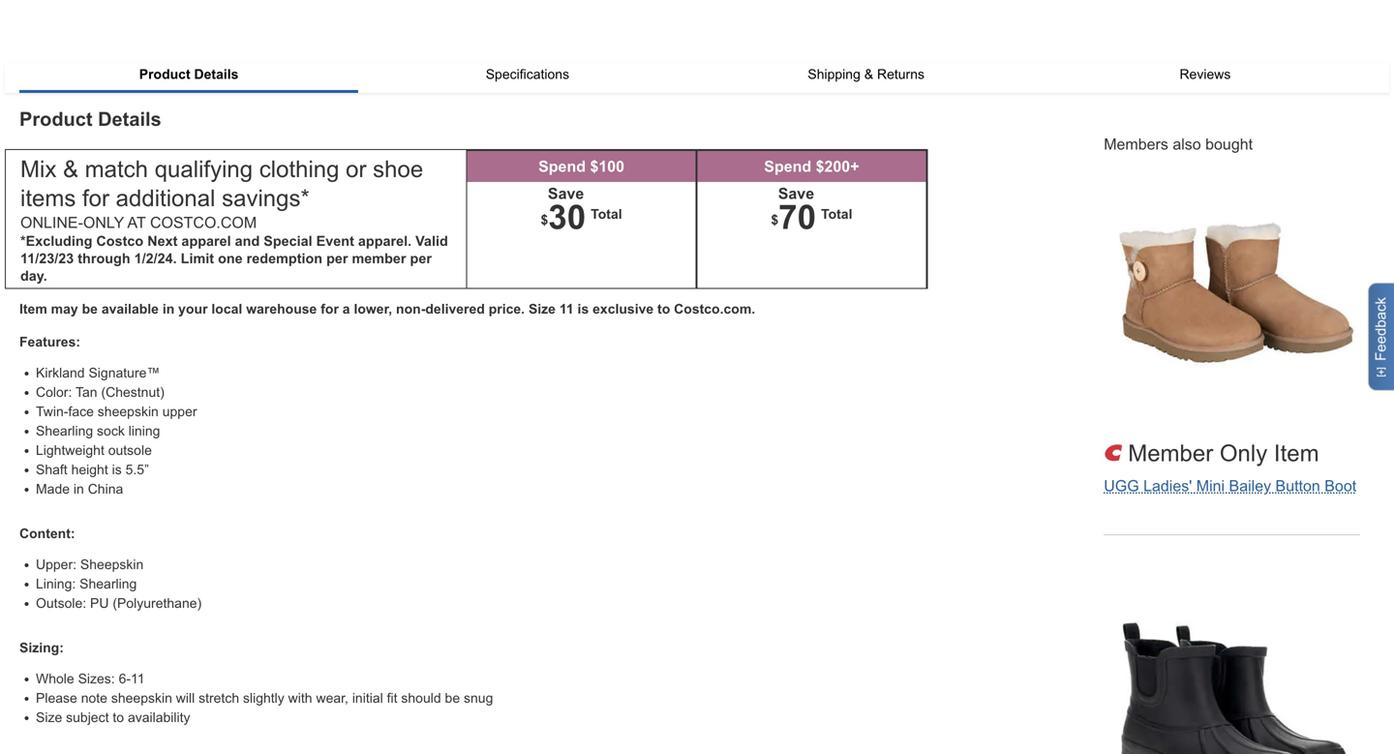 Task type: describe. For each thing, give the bounding box(es) containing it.
subject
[[66, 710, 109, 725]]

$ 30 total
[[541, 198, 622, 236]]

costco.com
[[150, 214, 257, 231]]

specifications link
[[359, 63, 697, 85]]

kirkland signature™ color: tan (chestnut) twin-face sheepskin upper shearling sock lining lightweight outsole shaft height is 5.5" made in china
[[36, 366, 197, 497]]

snug
[[464, 691, 493, 706]]

initial
[[352, 691, 383, 706]]

ladies'
[[1144, 478, 1193, 495]]

for for warehouse
[[321, 302, 339, 317]]

mini
[[1197, 478, 1225, 495]]

stretch
[[199, 691, 239, 706]]

slightly
[[243, 691, 285, 706]]

button
[[1276, 478, 1321, 495]]

30
[[548, 198, 586, 236]]

& for mix
[[63, 156, 78, 182]]

5.5"
[[126, 463, 149, 478]]

apparel.
[[358, 233, 412, 249]]

in inside kirkland signature™ color: tan (chestnut) twin-face sheepskin upper shearling sock lining lightweight outsole shaft height is 5.5" made in china
[[74, 482, 84, 497]]

or
[[346, 156, 367, 182]]

sock
[[97, 424, 125, 439]]

0 horizontal spatial details
[[98, 108, 161, 130]]

costco
[[96, 233, 144, 249]]

qualifying
[[155, 156, 253, 182]]

please
[[36, 691, 77, 706]]

your
[[178, 302, 208, 317]]

shipping & returns link
[[697, 63, 1036, 85]]

mix & match qualifying clothing or shoe items for additional savings* online-only at costco.com *excluding costco next apparel and special event apparel. valid 11/23/23 through 1/2/24. limit one redemption per member per day.
[[20, 156, 448, 284]]

one
[[218, 251, 243, 266]]

note
[[81, 691, 107, 706]]

total for 70
[[821, 207, 853, 222]]

1/2/24.
[[134, 251, 177, 266]]

specifications
[[486, 67, 570, 82]]

may
[[51, 302, 78, 317]]

made
[[36, 482, 70, 497]]

is for 5.5"
[[112, 463, 122, 478]]

feedback
[[1373, 297, 1389, 361]]

ugg ladies' mini bailey button boot link
[[1104, 478, 1357, 495]]

11/23/23
[[20, 251, 74, 266]]

members
[[1104, 136, 1169, 153]]

product details link
[[19, 63, 359, 90]]

$100
[[590, 158, 625, 175]]

spend for 70
[[764, 158, 812, 175]]

for for items
[[82, 185, 109, 211]]

6-
[[119, 672, 131, 687]]

exclusive
[[593, 302, 654, 317]]

height
[[71, 463, 108, 478]]

11 inside whole sizes: 6-11 please note sheepskin will stretch slightly with wear, initial fit should be snug size subject to availability
[[131, 672, 145, 687]]

0 vertical spatial to
[[658, 302, 670, 317]]

$200+
[[816, 158, 860, 175]]

price.
[[489, 302, 525, 317]]

(chestnut)
[[101, 385, 164, 400]]

tan
[[76, 385, 97, 400]]

returns
[[877, 67, 925, 82]]

1 vertical spatial product details
[[19, 108, 161, 130]]

spend $200+ save
[[764, 158, 860, 202]]

ugg ladies' mini bailey button boot image
[[1104, 156, 1361, 412]]

lower,
[[354, 302, 392, 317]]

ugg ladies' mini bailey button boot
[[1104, 478, 1357, 495]]

reviews
[[1180, 67, 1231, 82]]

be inside whole sizes: 6-11 please note sheepskin will stretch slightly with wear, initial fit should be snug size subject to availability
[[445, 691, 460, 706]]

0 horizontal spatial product
[[19, 108, 93, 130]]

warehouse
[[246, 302, 317, 317]]

face
[[68, 404, 94, 419]]

mix
[[20, 156, 56, 182]]

members also bought
[[1104, 136, 1253, 153]]

limit
[[181, 251, 214, 266]]

shearling inside kirkland signature™ color: tan (chestnut) twin-face sheepskin upper shearling sock lining lightweight outsole shaft height is 5.5" made in china
[[36, 424, 93, 439]]

1 per from the left
[[326, 251, 348, 266]]

upper:
[[36, 557, 77, 572]]

wear,
[[316, 691, 349, 706]]

shoe
[[373, 156, 423, 182]]

lining
[[129, 424, 160, 439]]

shearling inside "upper: sheepskin lining: shearling outsole: pu (polyurethane)"
[[80, 577, 137, 592]]

signature™
[[89, 366, 160, 381]]

shipping
[[808, 67, 861, 82]]

next
[[147, 233, 178, 249]]



Task type: locate. For each thing, give the bounding box(es) containing it.
*excluding
[[20, 233, 92, 249]]

items
[[20, 185, 76, 211]]

be left snug at the bottom left of the page
[[445, 691, 460, 706]]

valid
[[416, 233, 448, 249]]

1 horizontal spatial product
[[139, 67, 190, 82]]

1 vertical spatial shearling
[[80, 577, 137, 592]]

and
[[235, 233, 260, 249]]

0 vertical spatial &
[[865, 67, 874, 82]]

details up qualifying
[[194, 67, 239, 82]]

1 vertical spatial is
[[112, 463, 122, 478]]

size down please
[[36, 710, 62, 725]]

features:
[[19, 335, 80, 350]]

is inside kirkland signature™ color: tan (chestnut) twin-face sheepskin upper shearling sock lining lightweight outsole shaft height is 5.5" made in china
[[112, 463, 122, 478]]

member
[[352, 251, 406, 266]]

kirkland
[[36, 366, 85, 381]]

through
[[78, 251, 130, 266]]

a
[[343, 302, 350, 317]]

spend left $200+ at the right
[[764, 158, 812, 175]]

redemption
[[247, 251, 323, 266]]

bailey
[[1230, 478, 1272, 495]]

per
[[326, 251, 348, 266], [410, 251, 432, 266]]

0 vertical spatial 11
[[560, 302, 574, 317]]

china
[[88, 482, 123, 497]]

for up only
[[82, 185, 109, 211]]

outsole
[[108, 443, 152, 458]]

with
[[288, 691, 312, 706]]

availability
[[128, 710, 190, 725]]

$ down spend $100 save on the top left of page
[[541, 213, 548, 228]]

in left the your
[[163, 302, 175, 317]]

should
[[401, 691, 441, 706]]

feedback link
[[1369, 283, 1395, 391]]

spend $100 save
[[539, 158, 625, 202]]

1 horizontal spatial $
[[771, 213, 779, 228]]

available
[[102, 302, 159, 317]]

0 horizontal spatial is
[[112, 463, 122, 478]]

1 horizontal spatial be
[[445, 691, 460, 706]]

save inside spend $100 save
[[548, 185, 584, 202]]

special
[[264, 233, 313, 249]]

will
[[176, 691, 195, 706]]

1 horizontal spatial details
[[194, 67, 239, 82]]

is for exclusive
[[578, 302, 589, 317]]

shearling up lightweight
[[36, 424, 93, 439]]

1 horizontal spatial spend
[[764, 158, 812, 175]]

match
[[85, 156, 148, 182]]

chooka ladies' chelsea rainboot image
[[1104, 575, 1361, 754]]

item left may
[[19, 302, 47, 317]]

2 save from the left
[[778, 185, 815, 202]]

boot
[[1325, 478, 1357, 495]]

to
[[658, 302, 670, 317], [113, 710, 124, 725]]

non-
[[396, 302, 426, 317]]

1 save from the left
[[548, 185, 584, 202]]

whole sizes: 6-11 please note sheepskin will stretch slightly with wear, initial fit should be snug size subject to availability
[[36, 672, 493, 725]]

1 horizontal spatial for
[[321, 302, 339, 317]]

to inside whole sizes: 6-11 please note sheepskin will stretch slightly with wear, initial fit should be snug size subject to availability
[[113, 710, 124, 725]]

sheepskin down 6-
[[111, 691, 172, 706]]

shearling down sheepskin
[[80, 577, 137, 592]]

is left exclusive
[[578, 302, 589, 317]]

total right 30
[[591, 207, 622, 222]]

1 vertical spatial for
[[321, 302, 339, 317]]

in down height
[[74, 482, 84, 497]]

0 horizontal spatial to
[[113, 710, 124, 725]]

additional
[[116, 185, 215, 211]]

1 vertical spatial &
[[63, 156, 78, 182]]

is left 5.5"
[[112, 463, 122, 478]]

sheepskin inside whole sizes: 6-11 please note sheepskin will stretch slightly with wear, initial fit should be snug size subject to availability
[[111, 691, 172, 706]]

shaft
[[36, 463, 68, 478]]

delivered
[[426, 302, 485, 317]]

save for 70
[[778, 185, 815, 202]]

& right mix
[[63, 156, 78, 182]]

2 $ from the left
[[771, 213, 779, 228]]

11
[[560, 302, 574, 317], [131, 672, 145, 687]]

1 vertical spatial details
[[98, 108, 161, 130]]

1 horizontal spatial size
[[529, 302, 556, 317]]

member
[[1129, 441, 1214, 467]]

1 vertical spatial sheepskin
[[111, 691, 172, 706]]

1 horizontal spatial 11
[[560, 302, 574, 317]]

11 left exclusive
[[560, 302, 574, 317]]

1 spend from the left
[[539, 158, 586, 175]]

1 vertical spatial item
[[1274, 441, 1320, 467]]

size
[[529, 302, 556, 317], [36, 710, 62, 725]]

shearling
[[36, 424, 93, 439], [80, 577, 137, 592]]

0 vertical spatial sheepskin
[[98, 404, 159, 419]]

1 horizontal spatial item
[[1274, 441, 1320, 467]]

& for shipping
[[865, 67, 874, 82]]

1 $ from the left
[[541, 213, 548, 228]]

total right the 70
[[821, 207, 853, 222]]

0 horizontal spatial &
[[63, 156, 78, 182]]

save inside spend $200+ save
[[778, 185, 815, 202]]

bought
[[1206, 136, 1253, 153]]

1 vertical spatial product
[[19, 108, 93, 130]]

0 horizontal spatial be
[[82, 302, 98, 317]]

total for 30
[[591, 207, 622, 222]]

& left returns
[[865, 67, 874, 82]]

1 horizontal spatial per
[[410, 251, 432, 266]]

to right subject
[[113, 710, 124, 725]]

also
[[1173, 136, 1202, 153]]

0 vertical spatial is
[[578, 302, 589, 317]]

sheepskin down (chestnut)
[[98, 404, 159, 419]]

day.
[[20, 268, 47, 284]]

0 horizontal spatial spend
[[539, 158, 586, 175]]

0 vertical spatial item
[[19, 302, 47, 317]]

1 horizontal spatial &
[[865, 67, 874, 82]]

0 horizontal spatial $
[[541, 213, 548, 228]]

lining:
[[36, 577, 76, 592]]

per down event on the left of the page
[[326, 251, 348, 266]]

savings*
[[222, 185, 310, 211]]

spend inside spend $200+ save
[[764, 158, 812, 175]]

sheepskin inside kirkland signature™ color: tan (chestnut) twin-face sheepskin upper shearling sock lining lightweight outsole shaft height is 5.5" made in china
[[98, 404, 159, 419]]

1 horizontal spatial is
[[578, 302, 589, 317]]

only
[[83, 214, 124, 231]]

1 horizontal spatial save
[[778, 185, 815, 202]]

costco.com.
[[674, 302, 756, 317]]

is
[[578, 302, 589, 317], [112, 463, 122, 478]]

clothing
[[259, 156, 339, 182]]

whole
[[36, 672, 74, 687]]

size inside whole sizes: 6-11 please note sheepskin will stretch slightly with wear, initial fit should be snug size subject to availability
[[36, 710, 62, 725]]

&
[[865, 67, 874, 82], [63, 156, 78, 182]]

$
[[541, 213, 548, 228], [771, 213, 779, 228]]

sheepskin
[[80, 557, 144, 572]]

be
[[82, 302, 98, 317], [445, 691, 460, 706]]

$ down spend $200+ save
[[771, 213, 779, 228]]

0 vertical spatial product
[[139, 67, 190, 82]]

2 per from the left
[[410, 251, 432, 266]]

0 vertical spatial shearling
[[36, 424, 93, 439]]

pu
[[90, 596, 109, 611]]

online-
[[20, 214, 83, 231]]

color:
[[36, 385, 72, 400]]

sheepskin
[[98, 404, 159, 419], [111, 691, 172, 706]]

product inside product details link
[[139, 67, 190, 82]]

2 total from the left
[[821, 207, 853, 222]]

0 vertical spatial size
[[529, 302, 556, 317]]

at
[[127, 214, 146, 231]]

1 total from the left
[[591, 207, 622, 222]]

$ inside the $ 70 total
[[771, 213, 779, 228]]

local
[[212, 302, 242, 317]]

0 horizontal spatial in
[[74, 482, 84, 497]]

$ for 30
[[541, 213, 548, 228]]

0 horizontal spatial save
[[548, 185, 584, 202]]

0 horizontal spatial size
[[36, 710, 62, 725]]

0 vertical spatial in
[[163, 302, 175, 317]]

only
[[1220, 441, 1268, 467]]

spend left $100
[[539, 158, 586, 175]]

upper: sheepskin lining: shearling outsole: pu (polyurethane)
[[36, 557, 202, 611]]

product
[[139, 67, 190, 82], [19, 108, 93, 130]]

1 vertical spatial be
[[445, 691, 460, 706]]

1 vertical spatial in
[[74, 482, 84, 497]]

11 right sizes:
[[131, 672, 145, 687]]

apparel
[[182, 233, 231, 249]]

view larger image 1 image
[[125, 0, 553, 63]]

product details up qualifying
[[139, 67, 239, 82]]

0 horizontal spatial item
[[19, 302, 47, 317]]

be right may
[[82, 302, 98, 317]]

1 horizontal spatial in
[[163, 302, 175, 317]]

spend inside spend $100 save
[[539, 158, 586, 175]]

ugg
[[1104, 478, 1140, 495]]

0 vertical spatial product details
[[139, 67, 239, 82]]

product details up match
[[19, 108, 161, 130]]

sizing:
[[19, 641, 64, 656]]

$ for 70
[[771, 213, 779, 228]]

0 vertical spatial be
[[82, 302, 98, 317]]

outsole:
[[36, 596, 86, 611]]

reviews link
[[1036, 63, 1375, 85]]

1 horizontal spatial to
[[658, 302, 670, 317]]

spend for 30
[[539, 158, 586, 175]]

upper
[[162, 404, 197, 419]]

0 horizontal spatial total
[[591, 207, 622, 222]]

0 vertical spatial details
[[194, 67, 239, 82]]

details
[[194, 67, 239, 82], [98, 108, 161, 130]]

item
[[19, 302, 47, 317], [1274, 441, 1320, 467]]

1 horizontal spatial total
[[821, 207, 853, 222]]

1 vertical spatial size
[[36, 710, 62, 725]]

1 vertical spatial 11
[[131, 672, 145, 687]]

for left a
[[321, 302, 339, 317]]

total inside $ 30 total
[[591, 207, 622, 222]]

(polyurethane)
[[113, 596, 202, 611]]

member only item
[[1129, 441, 1320, 467]]

$ inside $ 30 total
[[541, 213, 548, 228]]

2 spend from the left
[[764, 158, 812, 175]]

total inside the $ 70 total
[[821, 207, 853, 222]]

item up button
[[1274, 441, 1320, 467]]

twin-
[[36, 404, 68, 419]]

shipping & returns
[[808, 67, 925, 82]]

size right 'price.'
[[529, 302, 556, 317]]

event
[[316, 233, 354, 249]]

0 horizontal spatial per
[[326, 251, 348, 266]]

to right exclusive
[[658, 302, 670, 317]]

product details
[[139, 67, 239, 82], [19, 108, 161, 130]]

lightweight
[[36, 443, 104, 458]]

0 vertical spatial for
[[82, 185, 109, 211]]

per down valid
[[410, 251, 432, 266]]

for inside mix & match qualifying clothing or shoe items for additional savings* online-only at costco.com *excluding costco next apparel and special event apparel. valid 11/23/23 through 1/2/24. limit one redemption per member per day.
[[82, 185, 109, 211]]

0 horizontal spatial 11
[[131, 672, 145, 687]]

0 horizontal spatial for
[[82, 185, 109, 211]]

1 vertical spatial to
[[113, 710, 124, 725]]

70
[[779, 198, 817, 236]]

$ 70 total
[[771, 198, 853, 236]]

details up match
[[98, 108, 161, 130]]

& inside mix & match qualifying clothing or shoe items for additional savings* online-only at costco.com *excluding costco next apparel and special event apparel. valid 11/23/23 through 1/2/24. limit one redemption per member per day.
[[63, 156, 78, 182]]

save for 30
[[548, 185, 584, 202]]



Task type: vqa. For each thing, say whether or not it's contained in the screenshot.
'MM' Text Field
no



